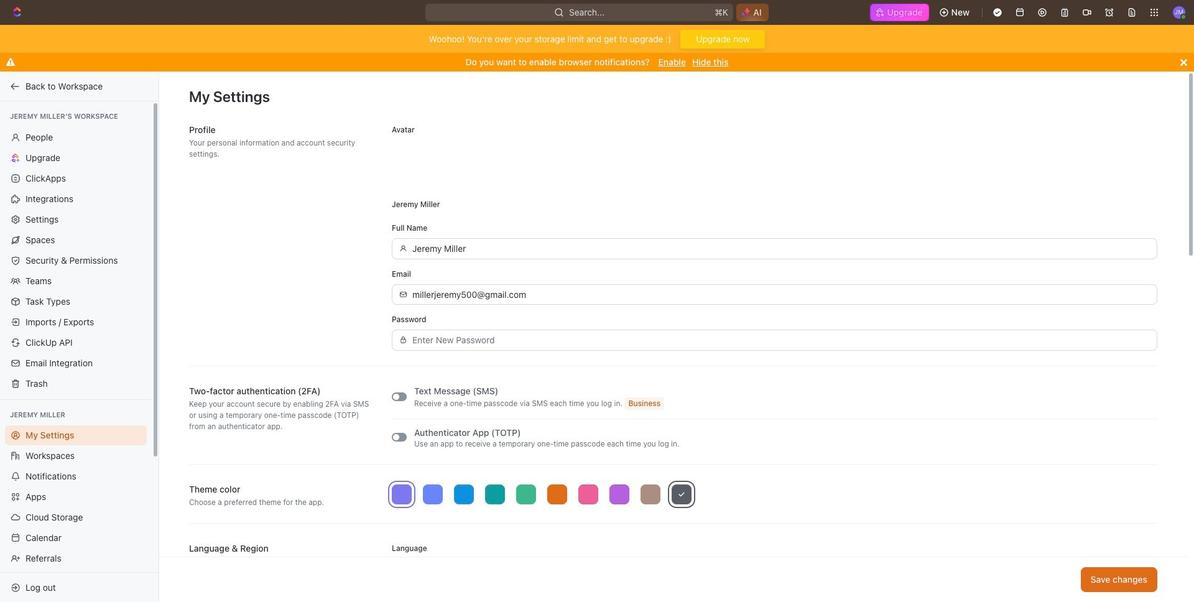 Task type: describe. For each thing, give the bounding box(es) containing it.
3 option from the left
[[454, 484, 474, 504]]

4 option from the left
[[485, 484, 505, 504]]

10 option from the left
[[672, 484, 692, 504]]

available on business plans or higher element
[[625, 397, 664, 410]]

8 option from the left
[[609, 484, 629, 504]]

6 option from the left
[[547, 484, 567, 504]]

5 option from the left
[[516, 484, 536, 504]]

Enter New Password text field
[[412, 330, 1150, 350]]

Enter Username text field
[[412, 239, 1150, 258]]



Task type: vqa. For each thing, say whether or not it's contained in the screenshot.
the sidebar navigation
no



Task type: locate. For each thing, give the bounding box(es) containing it.
option
[[392, 484, 412, 504], [423, 484, 443, 504], [454, 484, 474, 504], [485, 484, 505, 504], [516, 484, 536, 504], [547, 484, 567, 504], [578, 484, 598, 504], [609, 484, 629, 504], [641, 484, 660, 504], [672, 484, 692, 504]]

2 option from the left
[[423, 484, 443, 504]]

7 option from the left
[[578, 484, 598, 504]]

list box
[[392, 484, 1157, 504]]

9 option from the left
[[641, 484, 660, 504]]

1 option from the left
[[392, 484, 412, 504]]

Enter Email text field
[[412, 285, 1150, 304]]



